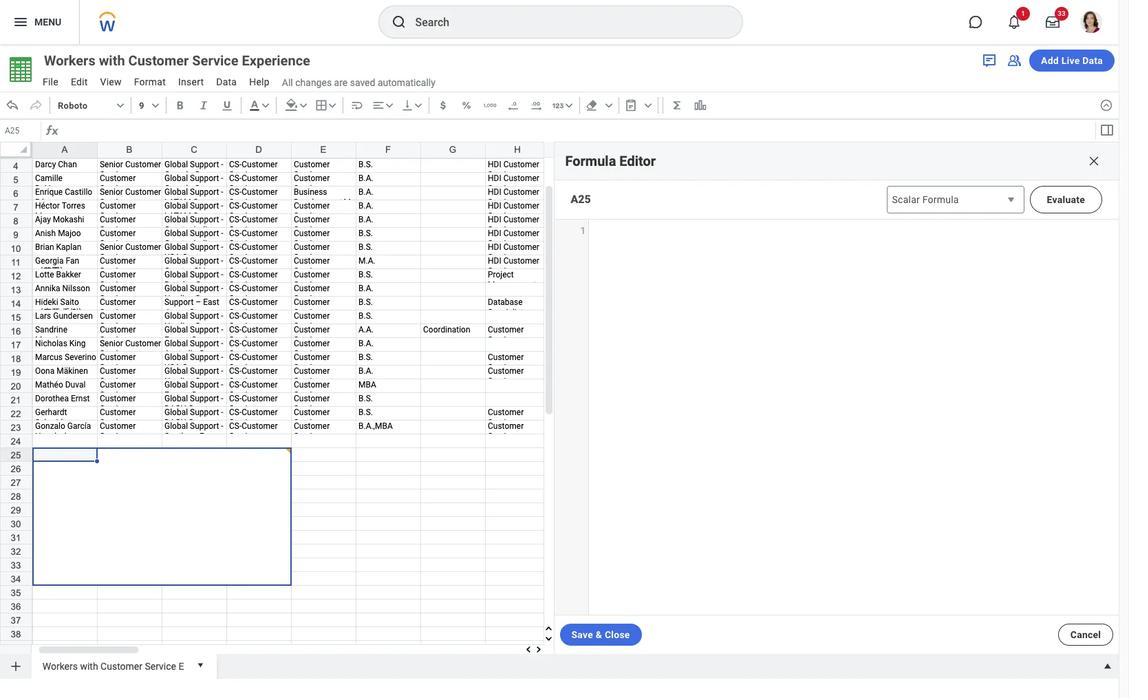 Task type: describe. For each thing, give the bounding box(es) containing it.
Search Workday  search field
[[415, 7, 714, 37]]

help
[[249, 76, 270, 87]]

menus menu bar
[[36, 72, 277, 94]]

customer for experience
[[128, 52, 189, 69]]

add live data
[[1042, 55, 1104, 66]]

add live data button
[[1030, 50, 1115, 72]]

2 chevron down small image from the left
[[325, 98, 339, 112]]

fx image
[[44, 123, 61, 139]]

4 chevron down small image from the left
[[641, 98, 655, 112]]

workers with customer service e button
[[37, 654, 190, 676]]

notifications large image
[[1008, 15, 1022, 29]]

caret up image
[[1101, 660, 1115, 673]]

add footer ws image
[[9, 660, 23, 673]]

1 chevron down small image from the left
[[259, 98, 272, 112]]

6 chevron down small image from the left
[[602, 98, 616, 112]]

changes
[[295, 77, 332, 88]]

bold image
[[173, 98, 187, 112]]

align bottom image
[[400, 98, 414, 112]]

formula inside popup button
[[923, 194, 959, 205]]

workers for workers with customer service e
[[42, 661, 78, 672]]

roboto
[[58, 100, 88, 110]]

view
[[100, 76, 122, 87]]

4 chevron down small image from the left
[[411, 98, 425, 112]]

with for workers with customer service e
[[80, 661, 98, 672]]

inbox large image
[[1046, 15, 1060, 29]]

workers with customer service experience
[[44, 52, 310, 69]]

3 chevron down small image from the left
[[383, 98, 396, 112]]

search image
[[391, 14, 407, 30]]

service for experience
[[192, 52, 239, 69]]

chevron up circle image
[[1100, 98, 1114, 112]]

33
[[1058, 10, 1066, 17]]

workers with customer service experience button
[[37, 51, 335, 70]]

menu
[[34, 16, 61, 27]]

dollar sign image
[[436, 98, 450, 112]]

add zero image
[[530, 98, 544, 112]]

save & close button
[[560, 624, 642, 646]]

roboto button
[[53, 94, 128, 116]]

33 button
[[1038, 7, 1069, 37]]

workers with customer service e
[[42, 661, 184, 672]]

chart image
[[694, 98, 707, 112]]

formula editor image
[[1099, 122, 1116, 138]]

automatically
[[378, 77, 436, 88]]

all changes are saved automatically
[[282, 77, 436, 88]]

1 button
[[1000, 7, 1031, 37]]

x image
[[1088, 154, 1101, 168]]

are
[[334, 77, 348, 88]]

9
[[139, 100, 144, 110]]

paste image
[[624, 98, 638, 112]]

experience
[[242, 52, 310, 69]]

menu button
[[0, 0, 79, 44]]

justify image
[[12, 14, 29, 30]]

5 chevron down small image from the left
[[562, 98, 576, 112]]

insert
[[178, 76, 204, 87]]



Task type: locate. For each thing, give the bounding box(es) containing it.
cancel button
[[1059, 624, 1114, 646]]

chevron down small image right paste icon on the right
[[641, 98, 655, 112]]

chevron down small image left the align bottom "icon"
[[383, 98, 396, 112]]

0 horizontal spatial 1
[[580, 224, 586, 237]]

customer inside workers with customer service experience button
[[128, 52, 189, 69]]

0 vertical spatial 1
[[1022, 10, 1026, 17]]

saved
[[350, 77, 375, 88]]

1 vertical spatial 1
[[580, 224, 586, 237]]

0 vertical spatial formula
[[566, 153, 616, 169]]

formula down formula bar text box at the top
[[566, 153, 616, 169]]

text wrap image
[[350, 98, 364, 112]]

workers for workers with customer service experience
[[44, 52, 95, 69]]

1 horizontal spatial formula
[[923, 194, 959, 205]]

chevron down small image left 9
[[114, 98, 127, 112]]

chevron down small image inside 9 dropdown button
[[148, 98, 162, 112]]

1 right notifications large icon
[[1022, 10, 1026, 17]]

align left image
[[372, 98, 385, 112]]

service up the insert at the top
[[192, 52, 239, 69]]

customer left e
[[101, 661, 143, 672]]

1 horizontal spatial with
[[99, 52, 125, 69]]

grid
[[0, 115, 1130, 698]]

0 horizontal spatial data
[[216, 76, 237, 87]]

formula right scalar
[[923, 194, 959, 205]]

with for workers with customer service experience
[[99, 52, 125, 69]]

customer
[[128, 52, 189, 69], [101, 661, 143, 672]]

1 horizontal spatial data
[[1083, 55, 1104, 66]]

1 inside button
[[1022, 10, 1026, 17]]

save
[[572, 629, 593, 640]]

2 chevron down small image from the left
[[148, 98, 162, 112]]

scalar formula button
[[887, 186, 1025, 213]]

e
[[179, 661, 184, 672]]

service for e
[[145, 661, 176, 672]]

1 vertical spatial workers
[[42, 661, 78, 672]]

save & close
[[572, 629, 630, 640]]

workers inside workers with customer service e button
[[42, 661, 78, 672]]

3 chevron down small image from the left
[[297, 98, 310, 112]]

chevron down small image
[[114, 98, 127, 112], [148, 98, 162, 112], [297, 98, 310, 112], [411, 98, 425, 112], [562, 98, 576, 112], [602, 98, 616, 112]]

data inside button
[[1083, 55, 1104, 66]]

1 vertical spatial service
[[145, 661, 176, 672]]

eraser image
[[585, 98, 599, 112]]

remove zero image
[[506, 98, 520, 112]]

chevron down small image left the border all icon
[[297, 98, 310, 112]]

0 vertical spatial customer
[[128, 52, 189, 69]]

file
[[43, 76, 58, 87]]

data
[[1083, 55, 1104, 66], [216, 76, 237, 87]]

workers inside workers with customer service experience button
[[44, 52, 95, 69]]

0 horizontal spatial service
[[145, 661, 176, 672]]

activity stream image
[[982, 52, 998, 69]]

format
[[134, 76, 166, 87]]

live
[[1062, 55, 1080, 66]]

chevron down small image inside roboto popup button
[[114, 98, 127, 112]]

1 vertical spatial formula
[[923, 194, 959, 205]]

None text field
[[1, 121, 41, 140]]

1 vertical spatial with
[[80, 661, 98, 672]]

0 vertical spatial data
[[1083, 55, 1104, 66]]

0 horizontal spatial with
[[80, 661, 98, 672]]

italics image
[[197, 98, 210, 112]]

1 horizontal spatial service
[[192, 52, 239, 69]]

9 button
[[134, 94, 163, 116]]

0 vertical spatial with
[[99, 52, 125, 69]]

cancel
[[1071, 629, 1102, 640]]

chevron down small image
[[259, 98, 272, 112], [325, 98, 339, 112], [383, 98, 396, 112], [641, 98, 655, 112]]

&
[[596, 629, 602, 640]]

chevron down small image down help at the left top of the page
[[259, 98, 272, 112]]

toolbar container region
[[0, 92, 1095, 119]]

chevron down small image down are
[[325, 98, 339, 112]]

chevron down small image left eraser image
[[562, 98, 576, 112]]

evaluate button
[[1030, 186, 1103, 213]]

1 horizontal spatial 1
[[1022, 10, 1026, 17]]

service left e
[[145, 661, 176, 672]]

customer for e
[[101, 661, 143, 672]]

caret down small image
[[194, 658, 207, 672]]

thousands comma image
[[483, 98, 497, 112]]

data inside menus menu bar
[[216, 76, 237, 87]]

border all image
[[314, 98, 328, 112]]

service
[[192, 52, 239, 69], [145, 661, 176, 672]]

chevron down small image right 9
[[148, 98, 162, 112]]

Formula Bar text field
[[61, 121, 1095, 140]]

0 horizontal spatial formula
[[566, 153, 616, 169]]

scalar
[[893, 194, 920, 205]]

undo l image
[[6, 98, 19, 112]]

0 vertical spatial workers
[[44, 52, 95, 69]]

media classroom image
[[1006, 52, 1023, 69]]

editor
[[620, 153, 656, 169]]

percentage image
[[460, 98, 473, 112]]

scalar formula
[[893, 194, 959, 205]]

1 vertical spatial customer
[[101, 661, 143, 672]]

1
[[1022, 10, 1026, 17], [580, 224, 586, 237]]

chevron down small image right eraser image
[[602, 98, 616, 112]]

formula editor
[[566, 153, 656, 169]]

edit
[[71, 76, 88, 87]]

customer up menus menu bar
[[128, 52, 189, 69]]

autosum image
[[670, 98, 684, 112]]

customer inside workers with customer service e button
[[101, 661, 143, 672]]

add
[[1042, 55, 1059, 66]]

1 chevron down small image from the left
[[114, 98, 127, 112]]

workers up edit
[[44, 52, 95, 69]]

1 vertical spatial data
[[216, 76, 237, 87]]

close
[[605, 629, 630, 640]]

chevron down small image left the dollar sign icon
[[411, 98, 425, 112]]

all
[[282, 77, 293, 88]]

all changes are saved automatically button
[[277, 76, 436, 89]]

evaluate
[[1047, 194, 1086, 205]]

a25
[[571, 193, 591, 206]]

profile logan mcneil image
[[1081, 11, 1103, 36]]

data up underline image
[[216, 76, 237, 87]]

formula
[[566, 153, 616, 169], [923, 194, 959, 205]]

underline image
[[220, 98, 234, 112]]

1 down a25
[[580, 224, 586, 237]]

numbers image
[[551, 98, 565, 112]]

workers right "add footer ws" icon
[[42, 661, 78, 672]]

workers
[[44, 52, 95, 69], [42, 661, 78, 672]]

0 vertical spatial service
[[192, 52, 239, 69]]

data right live
[[1083, 55, 1104, 66]]

with
[[99, 52, 125, 69], [80, 661, 98, 672]]



Task type: vqa. For each thing, say whether or not it's contained in the screenshot.
the right Data
yes



